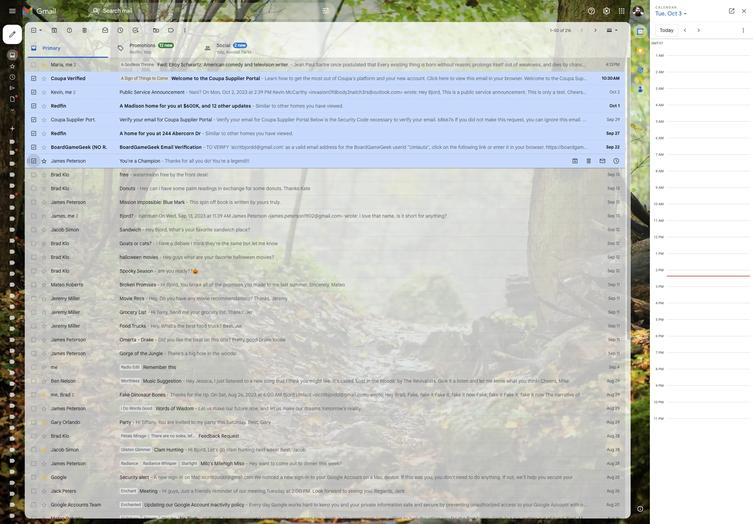 Task type: locate. For each thing, give the bounding box(es) containing it.
hey
[[419, 89, 428, 95], [140, 185, 149, 192], [146, 227, 154, 233], [163, 254, 171, 260], [186, 378, 195, 384], [385, 392, 394, 398], [249, 461, 258, 467]]

18 row from the top
[[25, 292, 626, 306]]

have
[[316, 103, 326, 109], [265, 130, 276, 137], [161, 185, 172, 192], [159, 240, 169, 247], [176, 296, 187, 302], [314, 516, 325, 522]]

1 horizontal spatial let
[[270, 406, 276, 412]]

2 sign- from the left
[[295, 474, 306, 481]]

29 row from the top
[[25, 443, 626, 457]]

to right hard
[[314, 502, 319, 508]]

11 for jeremy
[[617, 296, 620, 301]]

the left following on the top right
[[450, 144, 457, 150]]

called
[[341, 378, 354, 384]]

redfin for a home for you at 244 abercorn dr - similar to other homes you have viewed. ‌ ‌ ‌ ‌ ‌ ‌ ‌ ‌ ‌ ‌ ‌ ‌ ‌ ‌ ‌ ‌ ‌ ‌ ‌ ‌ ‌ ‌ ‌ ‌ ‌ ‌ ‌ ‌ ‌ ‌ ‌ ‌ ‌ ‌ ‌ ‌ ‌ ‌ ‌ ‌ ‌ ‌ ‌ ‌ ‌ ‌ ‌ ‌ ‌ ‌ ‌ ‌ ‌ ‌ ‌ ‌ ‌ ‌ ‌ ‌ ‌ ‌ ‌ ‌ ‌ ‌ ‌ ‌ ‌ ‌ ‌ ‌ ‌ ‌ ‌ ‌ ‌ ‌ ‌ ‌ ‌
[[51, 130, 66, 137]]

0 horizontal spatial you
[[158, 419, 166, 426]]

i
[[159, 185, 160, 192], [360, 213, 361, 219], [156, 240, 158, 247], [191, 240, 192, 247], [214, 378, 216, 384], [286, 378, 287, 384], [121, 406, 122, 411], [377, 516, 378, 522]]

13
[[617, 172, 620, 177], [617, 186, 620, 191], [617, 200, 620, 205], [617, 213, 620, 218]]

aug 28 for clam hunting
[[607, 447, 620, 452]]

, for me
[[58, 392, 59, 398]]

2 aug 29 from the top
[[607, 392, 620, 397]]

american
[[204, 62, 225, 68]]

3 jeremy miller from the top
[[51, 323, 80, 329]]

halloween down same at the top left of the page
[[233, 254, 255, 260]]

do inside the i do words good words of wisdom - let us make our future now, and let us make our dreams tomorrow's reality.
[[123, 406, 128, 411]]

1 vertical spatial cheers,
[[541, 378, 558, 384]]

words inside the i do words good words of wisdom - let us make our future now, and let us make our dreams tomorrow's reality.
[[129, 406, 141, 411]]

tab list
[[631, 22, 651, 500], [25, 39, 631, 58]]

klo for free - watermelon free by the front desk!
[[62, 172, 69, 178]]

supplier down chance.
[[576, 75, 594, 82]]

brad for free
[[51, 172, 61, 178]]

built-
[[590, 502, 601, 508]]

secure right safe
[[424, 502, 439, 508]]

0 vertical spatial security
[[338, 117, 356, 123]]

0 vertical spatial or
[[488, 144, 493, 150]]

aug 28 for feedback request
[[607, 434, 620, 439]]

tiffany,
[[142, 419, 157, 426]]

2 row from the top
[[25, 72, 693, 85]]

1 vertical spatial the
[[546, 392, 554, 398]]

0 horizontal spatial some
[[173, 185, 185, 192]]

2 jacob simon from the top
[[51, 447, 79, 453]]

1 sep 12 from the top
[[608, 227, 620, 232]]

klo for goats or cats? - i have a debate i think they're the same but let me know
[[62, 240, 69, 247]]

1 vertical spatial roberts
[[66, 516, 83, 522]]

and down seeing
[[341, 502, 349, 508]]

2 brad klo from the top
[[51, 185, 69, 192]]

19 row from the top
[[25, 306, 626, 319]]

1 horizontal spatial home
[[145, 103, 159, 109]]

toolbar inside row
[[569, 158, 624, 164]]

that right love
[[372, 213, 381, 219]]

0 horizontal spatial you're
[[120, 158, 133, 164]]

None search field
[[88, 3, 336, 19]]

welcome
[[171, 75, 193, 82], [525, 75, 545, 82]]

1 horizontal spatial some
[[253, 185, 265, 192]]

by right the woods'
[[398, 378, 403, 384]]

hey,
[[149, 296, 159, 302], [151, 323, 160, 329]]

jer down "recommendations?"
[[246, 309, 253, 316]]

hi left guys,
[[162, 488, 167, 494]]

search mail image
[[90, 5, 103, 17]]

- right recs
[[146, 296, 148, 302]]

to left come
[[152, 76, 156, 81]]

other down mon,
[[218, 103, 231, 109]]

to right want
[[271, 461, 275, 467]]

3 miller from the top
[[68, 323, 80, 329]]

0 vertical spatial all
[[189, 158, 194, 164]]

wrote: down a sign of things to come welcome to the coupa supplier portal - learn how to get the most out of coupa's platform and your new account. click here to view this email in your browser. welcome to the coupa supplier portal! as a valued supplier, we are excited to
[[404, 89, 418, 95]]

jacob down gary orlando
[[51, 447, 64, 453]]

clam
[[154, 447, 165, 453]]

a inside a sign of things to come welcome to the coupa supplier portal - learn how to get the most out of coupa's platform and your new account. click here to view this email in your browser. welcome to the coupa supplier portal! as a valued supplier, we are excited to
[[121, 76, 124, 81]]

2 it, from the left
[[516, 392, 520, 398]]

sep 11 for jeremy
[[609, 296, 620, 301]]

hey, for hey, what's the best food truck? best, jer
[[151, 323, 160, 329]]

- down mon,
[[213, 117, 216, 123]]

- right list
[[148, 309, 150, 316]]

1 vertical spatial hey,
[[151, 323, 160, 329]]

main content
[[25, 22, 725, 524]]

row
[[25, 58, 725, 72], [25, 72, 693, 85], [25, 85, 626, 99], [25, 99, 626, 113], [25, 113, 633, 127], [25, 127, 626, 140], [25, 140, 626, 154], [25, 154, 626, 168], [25, 168, 626, 182], [25, 182, 626, 195], [25, 195, 626, 209], [25, 209, 626, 223], [25, 223, 626, 237], [25, 237, 626, 250], [25, 250, 626, 264], [25, 264, 626, 278], [25, 278, 626, 292], [25, 292, 626, 306], [25, 306, 626, 319], [25, 319, 626, 333], [25, 333, 626, 347], [25, 347, 626, 361], [25, 361, 626, 374], [25, 374, 626, 388], [25, 388, 626, 402], [25, 402, 626, 416], [25, 416, 626, 429], [25, 429, 626, 443], [25, 443, 626, 457], [25, 457, 626, 471], [25, 471, 626, 484], [25, 484, 626, 498], [25, 498, 689, 512], [25, 512, 626, 524]]

1
[[551, 28, 552, 33], [619, 103, 620, 108]]

feedback
[[199, 433, 220, 439]]

1 verify from the left
[[120, 117, 132, 123]]

row containing maria
[[25, 58, 725, 72]]

tip.
[[203, 392, 210, 398]]

sep 13 for truly.
[[608, 200, 620, 205]]

toggle split pane mode image
[[607, 27, 613, 34]]

a
[[121, 62, 124, 67], [121, 76, 124, 81], [120, 103, 123, 109], [120, 130, 123, 137], [154, 474, 157, 481]]

0 horizontal spatial all
[[189, 158, 194, 164]]

6 james peterson from the top
[[51, 461, 86, 467]]

what left think!
[[507, 378, 518, 384]]

verify down madison at the left
[[120, 117, 132, 123]]

1 vertical spatial thanks,
[[228, 309, 245, 316]]

1 mac from the left
[[191, 474, 201, 481]]

james peterson for gorge of the jungle
[[51, 351, 86, 357]]

0 vertical spatial redfin
[[51, 103, 66, 109]]

bjord? - bjørdsøn on wed, sep 13, 2023 at 11:39 am james peterson <james.peterson1902@gmail.com> wrote: i love that name. is it short for anything?
[[120, 213, 447, 219]]

2 for me
[[72, 392, 74, 398]]

1 horizontal spatial words
[[156, 406, 170, 412]]

get
[[295, 75, 302, 82]]

radiance for radiance
[[121, 461, 138, 466]]

4 29 from the top
[[616, 406, 620, 411]]

1 horizontal spatial security
[[338, 117, 356, 123]]

1 vertical spatial simon
[[66, 447, 79, 453]]

cheers, right test.
[[568, 89, 585, 95]]

enchanted
[[121, 502, 141, 507]]

add to tasks image
[[132, 27, 139, 34]]

other
[[218, 103, 231, 109], [278, 103, 289, 109], [227, 130, 239, 137], [428, 516, 440, 522]]

settings image
[[603, 7, 611, 15]]

email.
[[424, 117, 437, 123], [569, 117, 582, 123]]

james peterson for omerta - drake
[[51, 337, 86, 343]]

now down listen at the bottom right
[[467, 392, 476, 398]]

jacob simon down "james , me 2"
[[51, 227, 79, 233]]

a for a madison home for you at $600k, and 12 other updates - similar to other homes you have viewed. ‌ ‌ ‌ ‌ ‌ ‌ ‌ ‌ ‌ ‌ ‌ ‌ ‌ ‌ ‌ ‌ ‌ ‌ ‌ ‌ ‌ ‌ ‌ ‌ ‌ ‌ ‌ ‌ ‌ ‌ ‌ ‌ ‌ ‌ ‌ ‌ ‌ ‌ ‌ ‌ ‌ ‌ ‌ ‌ ‌ ‌ ‌ ‌ ‌ ‌ ‌ ‌ ‌ ‌ ‌ ‌ ‌ ‌ ‌ ‌ ‌ ‌ ‌ ‌ ‌ ‌ ‌ ‌ ‌ ‌ ‌ ‌ ‌ ‌ ‌ ‌ ‌ ‌ ‌ ‌ ‌
[[120, 103, 123, 109]]

account
[[344, 474, 362, 481], [191, 502, 209, 508], [551, 502, 569, 508]]

3 28 from the top
[[616, 461, 620, 466]]

free right 'watermelon'
[[160, 172, 169, 178]]

think up halloween movies - hey guys what are your favorite halloween movies?
[[194, 240, 204, 247]]

‌
[[345, 103, 345, 109], [346, 103, 346, 109], [348, 103, 348, 109], [349, 103, 349, 109], [350, 103, 350, 109], [351, 103, 351, 109], [352, 103, 352, 109], [354, 103, 354, 109], [355, 103, 355, 109], [356, 103, 356, 109], [357, 103, 357, 109], [359, 103, 359, 109], [360, 103, 360, 109], [361, 103, 361, 109], [362, 103, 362, 109], [364, 103, 364, 109], [365, 103, 365, 109], [366, 103, 366, 109], [367, 103, 367, 109], [368, 103, 368, 109], [370, 103, 370, 109], [371, 103, 371, 109], [372, 103, 372, 109], [373, 103, 373, 109], [375, 103, 375, 109], [376, 103, 376, 109], [377, 103, 377, 109], [378, 103, 378, 109], [380, 103, 380, 109], [381, 103, 381, 109], [382, 103, 382, 109], [383, 103, 383, 109], [385, 103, 385, 109], [386, 103, 386, 109], [387, 103, 387, 109], [388, 103, 388, 109], [389, 103, 389, 109], [391, 103, 391, 109], [392, 103, 392, 109], [393, 103, 393, 109], [394, 103, 394, 109], [396, 103, 396, 109], [397, 103, 397, 109], [398, 103, 398, 109], [399, 103, 399, 109], [401, 103, 401, 109], [402, 103, 402, 109], [403, 103, 403, 109], [404, 103, 404, 109], [405, 103, 405, 109], [407, 103, 407, 109], [408, 103, 408, 109], [409, 103, 409, 109], [410, 103, 410, 109], [412, 103, 412, 109], [413, 103, 413, 109], [414, 103, 414, 109], [415, 103, 415, 109], [417, 103, 417, 109], [418, 103, 418, 109], [419, 103, 419, 109], [420, 103, 420, 109], [422, 103, 422, 109], [423, 103, 423, 109], [424, 103, 424, 109], [425, 103, 425, 109], [426, 103, 426, 109], [428, 103, 428, 109], [429, 103, 429, 109], [430, 103, 430, 109], [431, 103, 431, 109], [433, 103, 433, 109], [434, 103, 434, 109], [435, 103, 435, 109], [436, 103, 436, 109], [438, 103, 438, 109], [439, 103, 439, 109], [440, 103, 440, 109], [441, 103, 441, 109], [442, 103, 442, 109], [444, 103, 444, 109], [295, 130, 295, 137], [296, 130, 296, 137], [297, 130, 297, 137], [298, 130, 298, 137], [300, 130, 300, 137], [301, 130, 301, 137], [302, 130, 302, 137], [303, 130, 303, 137], [305, 130, 305, 137], [306, 130, 306, 137], [307, 130, 307, 137], [308, 130, 308, 137], [310, 130, 310, 137], [311, 130, 311, 137], [312, 130, 312, 137], [313, 130, 313, 137], [315, 130, 315, 137], [316, 130, 316, 137], [317, 130, 317, 137], [318, 130, 318, 137], [319, 130, 319, 137], [321, 130, 321, 137], [322, 130, 322, 137], [323, 130, 323, 137], [324, 130, 324, 137], [326, 130, 326, 137], [327, 130, 327, 137], [328, 130, 328, 137], [329, 130, 329, 137], [331, 130, 331, 137], [332, 130, 332, 137], [333, 130, 333, 137], [334, 130, 334, 137], [335, 130, 335, 137], [337, 130, 337, 137], [338, 130, 338, 137], [339, 130, 339, 137], [340, 130, 340, 137], [342, 130, 342, 137], [343, 130, 343, 137], [344, 130, 344, 137], [345, 130, 345, 137], [347, 130, 347, 137], [348, 130, 348, 137], [349, 130, 349, 137], [350, 130, 350, 137], [352, 130, 352, 137], [353, 130, 353, 137], [354, 130, 354, 137], [355, 130, 355, 137], [356, 130, 356, 137], [358, 130, 358, 137], [359, 130, 359, 137], [360, 130, 360, 137], [361, 130, 361, 137], [363, 130, 363, 137], [364, 130, 364, 137], [365, 130, 365, 137], [366, 130, 366, 137], [368, 130, 368, 137], [369, 130, 369, 137], [370, 130, 370, 137], [371, 130, 371, 137], [372, 130, 372, 137], [374, 130, 374, 137], [375, 130, 375, 137], [376, 130, 376, 137], [377, 130, 377, 137], [379, 130, 379, 137], [380, 130, 380, 137], [381, 130, 381, 137], [382, 130, 382, 137], [384, 130, 384, 137], [385, 130, 385, 137], [386, 130, 386, 137], [387, 130, 387, 137], [388, 130, 388, 137], [390, 130, 390, 137], [391, 130, 391, 137], [392, 130, 392, 137], [393, 130, 393, 137]]

jer up "pretty"
[[235, 323, 242, 329]]

1 11 from the top
[[617, 282, 620, 287]]

i right debate
[[191, 240, 192, 247]]

grocery list - hi terry, send me your grocery list. thanks, jer
[[120, 309, 253, 316]]

None checkbox
[[30, 61, 37, 68], [30, 75, 37, 82], [30, 116, 37, 123], [30, 130, 37, 137], [30, 254, 37, 261], [30, 309, 37, 316], [30, 336, 37, 343], [30, 364, 37, 371], [30, 378, 37, 385], [30, 419, 37, 426], [30, 433, 37, 440], [30, 460, 37, 467], [30, 474, 37, 481], [30, 515, 37, 522], [30, 61, 37, 68], [30, 75, 37, 82], [30, 116, 37, 123], [30, 130, 37, 137], [30, 254, 37, 261], [30, 309, 37, 316], [30, 336, 37, 343], [30, 364, 37, 371], [30, 378, 37, 385], [30, 419, 37, 426], [30, 433, 37, 440], [30, 460, 37, 467], [30, 474, 37, 481], [30, 515, 37, 522]]

1 vertical spatial miller
[[68, 309, 80, 316]]

0 horizontal spatial radiance
[[121, 461, 138, 466]]

2 inside kevin , me 2
[[73, 90, 75, 95]]

the left the woods'
[[372, 378, 379, 384]]

move to image
[[153, 27, 160, 34]]

aug
[[607, 378, 615, 384], [228, 392, 237, 398], [607, 392, 615, 397], [607, 406, 615, 411], [607, 420, 615, 425], [607, 434, 615, 439], [607, 447, 615, 452], [607, 461, 615, 466], [607, 475, 615, 480], [607, 489, 615, 494], [607, 502, 614, 507], [608, 516, 615, 521]]

2 vertical spatial wrote:
[[371, 392, 384, 398]]

1 jeremy miller from the top
[[51, 296, 80, 302]]

23 row from the top
[[25, 361, 626, 374]]

row containing kevin
[[25, 85, 626, 99]]

0 horizontal spatial as
[[223, 516, 228, 522]]

0 vertical spatial browser.
[[505, 75, 524, 82]]

1 horizontal spatial but
[[505, 516, 513, 522]]

0 vertical spatial you
[[180, 282, 188, 288]]

1 miller from the top
[[68, 296, 80, 302]]

2 miller from the top
[[68, 309, 80, 316]]

1 horizontal spatial verify
[[217, 117, 229, 123]]

1 vertical spatial secure
[[424, 502, 439, 508]]

broken
[[120, 282, 135, 288]]

4:13 pm
[[607, 62, 620, 67]]

11 row from the top
[[25, 195, 626, 209]]

29 for nelson
[[616, 378, 620, 384]]

0 vertical spatial hey,
[[149, 296, 159, 302]]

oct 2
[[610, 89, 620, 95]]

aug 28 for milo's milehigh miso
[[607, 461, 620, 466]]

your right enter
[[516, 144, 525, 150]]

1 horizontal spatial think
[[289, 378, 299, 384]]

4 brad klo from the top
[[51, 254, 69, 260]]

a inside a godless throne fwd: elroy schwartz: american comedy and television writer. - jean paul sartre once postulated that every existing thing is born without reason, prolongs itself out of weakness, and dies by chance. on tue, oct 3, 2023 at 4:13 pm maria williams <mariaaawilliams
[[121, 62, 124, 67]]

hi left tiffany,
[[136, 419, 140, 426]]

row containing james
[[25, 209, 626, 223]]

advanced search options image
[[319, 4, 333, 18]]

4 james peterson from the top
[[51, 351, 86, 357]]

0 vertical spatial but
[[243, 240, 251, 247]]

brad for halloween movies
[[51, 254, 61, 260]]

- right champion
[[162, 158, 164, 164]]

bjord,
[[429, 89, 442, 95], [155, 227, 168, 233], [167, 282, 179, 288], [194, 447, 207, 453], [209, 516, 221, 522]]

toolbar
[[569, 158, 624, 164]]

12
[[160, 42, 164, 48], [212, 103, 217, 109], [617, 227, 620, 232], [617, 241, 620, 246], [617, 255, 620, 260], [617, 268, 620, 274]]

sep for hi terry, send me your grocery list. thanks, jer
[[609, 310, 616, 315]]

1 sign- from the left
[[168, 474, 180, 481]]

labels image
[[168, 27, 175, 34]]

1 fake, from the left
[[408, 392, 419, 398]]

without
[[438, 62, 454, 68]]

to left get
[[289, 75, 294, 82]]

, for james
[[65, 213, 67, 219]]

james peterson for you're a champion
[[51, 158, 86, 164]]

aug 29 for james peterson
[[607, 406, 620, 411]]

wrote:
[[404, 89, 418, 95], [345, 213, 359, 219], [371, 392, 384, 398]]

11 for jer
[[617, 310, 620, 315]]

hey down 'watermelon'
[[140, 185, 149, 192]]

11 for woods!
[[617, 351, 620, 356]]

hi left terry,
[[151, 309, 156, 316]]

1 simon from the top
[[66, 227, 79, 233]]

us right let
[[207, 406, 212, 412]]

impossible:
[[137, 199, 162, 205]]

if right device.
[[402, 474, 404, 481]]

1 vertical spatial but
[[505, 516, 513, 522]]

13 for truly.
[[617, 200, 620, 205]]

look
[[313, 488, 323, 494]]

you up 'sicritbjordd@gmail.com'
[[256, 130, 264, 137]]

1 vertical spatial 1
[[619, 103, 620, 108]]

0 vertical spatial do
[[160, 296, 166, 302]]

best, down the now, on the left bottom of page
[[248, 419, 259, 426]]

boardgamegeek
[[51, 144, 91, 150], [120, 144, 160, 150], [354, 144, 392, 150]]

Search mail text field
[[103, 8, 303, 14]]

0 vertical spatial roberts
[[66, 282, 83, 288]]

2 fake from the left
[[435, 392, 446, 398]]

to left dinner
[[298, 461, 303, 467]]

1 horizontal spatial birds
[[493, 516, 504, 522]]

0 horizontal spatial make
[[213, 406, 225, 412]]

hey left jessica,
[[186, 378, 195, 384]]

by left front
[[170, 172, 176, 178]]

but down access
[[505, 516, 513, 522]]

4 aug 29 from the top
[[607, 420, 620, 425]]

3 sep 12 from the top
[[608, 255, 620, 260]]

2 13 from the top
[[617, 186, 620, 191]]

0 horizontal spatial it,
[[447, 392, 451, 398]]

2 vertical spatial thanks
[[170, 392, 186, 398]]

brad klo for goats or cats? - i have a debate i think they're the same but let me know
[[51, 240, 69, 247]]

10 row from the top
[[25, 182, 626, 195]]

thanks, for jer
[[228, 309, 245, 316]]

sep 13
[[608, 172, 620, 177], [608, 186, 620, 191], [608, 200, 620, 205], [608, 213, 620, 218]]

0 vertical spatial miller
[[68, 296, 80, 302]]

make right not
[[485, 117, 497, 123]]

if right 686676 at the right of page
[[455, 117, 458, 123]]

jeremy miller for food trucks
[[51, 323, 80, 329]]

to down dinner
[[311, 474, 315, 481]]

email. right ignore
[[569, 117, 582, 123]]

0 vertical spatial simon
[[66, 227, 79, 233]]

1 horizontal spatial fake,
[[477, 392, 488, 398]]

bjord, down the inactivity
[[209, 516, 221, 522]]

6 row from the top
[[25, 127, 626, 140]]

0 horizontal spatial thanks,
[[228, 309, 245, 316]]

for right "exchange"
[[246, 185, 252, 192]]

29 for peterson
[[616, 406, 620, 411]]

userid
[[393, 144, 407, 150]]

14 row from the top
[[25, 237, 626, 250]]

sandwich
[[214, 227, 235, 233]]

1 horizontal spatial boardgamegeek
[[120, 144, 160, 150]]

- right party
[[133, 419, 135, 426]]

drake left did on the left of the page
[[141, 337, 154, 343]]

0 horizontal spatial jer
[[235, 323, 242, 329]]

you left 'did'
[[460, 117, 468, 123]]

hi for promises
[[161, 282, 165, 288]]

2 vertical spatial miller
[[68, 323, 80, 329]]

1 james peterson from the top
[[51, 158, 86, 164]]

seeing
[[349, 488, 363, 494]]

you left 244 on the left top of page
[[147, 130, 155, 137]]

jacob simon for sep 12
[[51, 227, 79, 233]]

3 29 from the top
[[616, 392, 620, 397]]

2 klo from the top
[[62, 185, 69, 192]]

did
[[469, 117, 476, 123]]

1 horizontal spatial homes
[[291, 103, 305, 109]]

what's for bjord,
[[169, 227, 184, 233]]

2 horizontal spatial if
[[503, 474, 506, 481]]

at left the 4:13
[[632, 62, 637, 68]]

1 horizontal spatial know
[[494, 378, 506, 384]]

1 klo from the top
[[62, 172, 69, 178]]

brad for donuts
[[51, 185, 61, 192]]

4 sep 13 from the top
[[608, 213, 620, 218]]

0 vertical spatial home
[[145, 103, 159, 109]]

bjord, left the 'let's'
[[194, 447, 207, 453]]

miller
[[68, 296, 80, 302], [68, 309, 80, 316], [68, 323, 80, 329]]

radio edit remember this
[[121, 364, 176, 371]]

2 drake from the left
[[259, 337, 272, 343]]

2 inside "james , me 2"
[[76, 213, 78, 219]]

28 row from the top
[[25, 429, 626, 443]]

1 vertical spatial wrote:
[[345, 213, 359, 219]]

sat,
[[219, 392, 227, 398]]

2 jeremy miller from the top
[[51, 309, 80, 316]]

viewed. up as on the top left of page
[[277, 130, 294, 137]]

jeremy miller for grocery list
[[51, 309, 80, 316]]

1 sep 11 from the top
[[609, 282, 620, 287]]

row containing google accounts team
[[25, 498, 689, 512]]

1 radiance from the left
[[121, 461, 138, 466]]

recs
[[134, 296, 144, 302]]

aug 29
[[607, 378, 620, 384], [607, 392, 620, 397], [607, 406, 620, 411], [607, 420, 620, 425]]

sep 13 for donuts.
[[608, 186, 620, 191]]

readings
[[198, 185, 217, 192]]

1 inside row
[[619, 103, 620, 108]]

27 row from the top
[[25, 416, 626, 429]]

2 simon from the top
[[66, 447, 79, 453]]

thanks, for jeremy
[[254, 296, 271, 302]]

6 11 from the top
[[617, 351, 620, 356]]

are left no at the bottom left of the page
[[163, 434, 169, 439]]

2 fake, from the left
[[477, 392, 488, 398]]

1 mateo roberts from the top
[[51, 282, 83, 288]]

hard
[[303, 502, 313, 508]]

promotions, 12 new messages, tab
[[112, 39, 199, 58]]

i up bjord
[[286, 378, 287, 384]]

2 horizontal spatial fake
[[504, 392, 515, 398]]

11:39
[[213, 213, 223, 219]]

pm right the 4:13
[[648, 62, 655, 68]]

hey down account.
[[419, 89, 428, 95]]

1 horizontal spatial now
[[536, 392, 545, 398]]

1 horizontal spatial if
[[455, 117, 458, 123]]

browser. down ignore
[[527, 144, 545, 150]]

sep for hey, what's the best food truck? best, jer
[[609, 323, 616, 329]]

thanks for 26,
[[170, 392, 186, 398]]

28 for milo's milehigh miso
[[616, 461, 620, 466]]

1 horizontal spatial what
[[507, 378, 518, 384]]

side panel section
[[631, 22, 651, 519]]

12 for hey bjord, what's your favorite sandwich place?
[[617, 227, 620, 232]]

i inside the i do words good words of wisdom - let us make our future now, and let us make our dreams tomorrow's reality.
[[121, 406, 122, 411]]

email down prolongs
[[476, 75, 488, 82]]

3 james peterson from the top
[[51, 337, 86, 343]]

aug 20
[[607, 502, 620, 507]]

0 vertical spatial as
[[610, 75, 616, 82]]

some up "yours"
[[253, 185, 265, 192]]

1 fake from the left
[[120, 392, 130, 398]]

0 horizontal spatial viewed.
[[277, 130, 294, 137]]

1 jacob simon from the top
[[51, 227, 79, 233]]

to
[[206, 144, 213, 150]]

klo for donuts - hey can i have some palm readings in exchange for some donuts. thanks kate
[[62, 185, 69, 192]]

or
[[488, 144, 493, 150], [134, 240, 139, 247]]

2 free from the left
[[160, 172, 169, 178]]

ben nelson
[[51, 378, 76, 384]]

a left debate
[[171, 240, 173, 247]]

nani?
[[189, 89, 202, 95]]

row containing ben nelson
[[25, 374, 626, 388]]

4 aug 28 from the top
[[607, 475, 620, 480]]

navigation
[[0, 22, 83, 524]]

to inside a sign of things to come welcome to the coupa supplier portal - learn how to get the most out of coupa's platform and your new account. click here to view this email in your browser. welcome to the coupa supplier portal! as a valued supplier, we are excited to
[[152, 76, 156, 81]]

miller for food trucks
[[68, 323, 80, 329]]

or right link
[[488, 144, 493, 150]]

0 vertical spatial thanks
[[165, 158, 181, 164]]

clam
[[227, 447, 237, 453]]

2 gary from the left
[[261, 419, 271, 426]]

jacob simon
[[51, 227, 79, 233], [51, 447, 79, 453]]

more image
[[182, 27, 189, 34]]

hi
[[161, 282, 165, 288], [151, 309, 156, 316], [136, 419, 140, 426], [188, 447, 193, 453], [162, 488, 167, 494], [203, 516, 207, 522]]

1 28 from the top
[[616, 434, 620, 439]]

free - watermelon free by the front desk!
[[120, 172, 209, 178]]

sep 27
[[607, 131, 620, 136]]

radiance for radiance whisper
[[143, 461, 160, 466]]

2:39
[[254, 89, 264, 95]]

sep for hey guys what are your favorite halloween movies?
[[608, 255, 616, 260]]

0 horizontal spatial birds
[[326, 516, 337, 522]]

our right "with"
[[581, 502, 588, 508]]

2 inside me , brad 2
[[72, 392, 74, 398]]

0 horizontal spatial let
[[252, 240, 258, 247]]

edit
[[133, 365, 140, 370]]

1 horizontal spatial all
[[203, 282, 208, 288]]

1 horizontal spatial pm
[[648, 62, 655, 68]]

maria down the primary
[[51, 61, 63, 68]]

keep
[[320, 502, 330, 508]]

worthless music suggestion - hey jessica, i just listened to a new song that i think you might like. it's called 'lost in the woods' by the revivalists. give it a listen and let me know what you think! cheers, mike
[[121, 378, 570, 384]]

1 vertical spatial jeremy miller
[[51, 309, 80, 316]]

None checkbox
[[30, 27, 37, 34], [30, 89, 37, 96], [30, 103, 37, 109], [30, 144, 37, 151], [30, 158, 37, 164], [30, 171, 37, 178], [30, 185, 37, 192], [30, 199, 37, 206], [30, 213, 37, 220], [30, 226, 37, 233], [30, 240, 37, 247], [30, 268, 37, 275], [30, 281, 37, 288], [30, 295, 37, 302], [30, 323, 37, 330], [30, 350, 37, 357], [30, 392, 37, 398], [30, 405, 37, 412], [30, 447, 37, 453], [30, 488, 37, 495], [30, 502, 37, 509], [30, 27, 37, 34], [30, 89, 37, 96], [30, 103, 37, 109], [30, 144, 37, 151], [30, 158, 37, 164], [30, 171, 37, 178], [30, 185, 37, 192], [30, 199, 37, 206], [30, 213, 37, 220], [30, 226, 37, 233], [30, 240, 37, 247], [30, 268, 37, 275], [30, 281, 37, 288], [30, 295, 37, 302], [30, 323, 37, 330], [30, 350, 37, 357], [30, 392, 37, 398], [30, 405, 37, 412], [30, 447, 37, 453], [30, 488, 37, 495], [30, 502, 37, 509]]

2 inside maria , me 2
[[74, 62, 76, 67]]

0 horizontal spatial fake,
[[408, 392, 419, 398]]

2 horizontal spatial kevin
[[586, 89, 598, 95]]

here
[[439, 75, 449, 82]]

fake
[[120, 392, 130, 398], [435, 392, 446, 398], [504, 392, 515, 398]]

1 sep 13 from the top
[[608, 172, 620, 177]]

4 row from the top
[[25, 99, 626, 113]]

https://boardgamegeek.com/
[[546, 144, 610, 150]]

32 row from the top
[[25, 484, 626, 498]]

gary orlando
[[51, 419, 80, 426]]

2 james peterson from the top
[[51, 199, 86, 205]]

was left you,
[[415, 474, 423, 481]]

1 horizontal spatial every
[[378, 62, 390, 68]]

jacob
[[51, 227, 64, 233], [51, 447, 64, 453], [293, 447, 306, 453]]

3 klo from the top
[[62, 240, 69, 247]]

at left 6:00 on the left of page
[[258, 392, 262, 398]]

music
[[143, 378, 156, 384]]

2 sep 13 from the top
[[608, 186, 620, 191]]

to right access
[[518, 502, 522, 508]]

starlight
[[182, 461, 197, 466]]

jeremy miller
[[51, 296, 80, 302], [51, 309, 80, 316], [51, 323, 80, 329]]

and right $600k,
[[202, 103, 211, 109]]

29
[[616, 117, 620, 122], [616, 378, 620, 384], [616, 392, 620, 397], [616, 406, 620, 411], [616, 420, 620, 425]]

noticed
[[263, 474, 279, 481]]

2 radiance from the left
[[143, 461, 160, 466]]

2 for maria
[[74, 62, 76, 67]]

radio
[[121, 365, 132, 370]]

1 horizontal spatial radiance
[[143, 461, 160, 466]]

1 vertical spatial all
[[203, 282, 208, 288]]

do
[[475, 474, 480, 481]]

1 it, from the left
[[447, 392, 451, 398]]

aug 29 for gary orlando
[[607, 420, 620, 425]]

ben
[[51, 378, 59, 384]]

sep for i have a debate i think they're the same but let me know
[[608, 241, 616, 246]]

0 horizontal spatial sign-
[[168, 474, 180, 481]]

recommendations?
[[211, 296, 253, 302]]

3 aug 28 from the top
[[607, 461, 620, 466]]

1 horizontal spatial mac
[[374, 474, 384, 481]]

2 for james
[[76, 213, 78, 219]]

your
[[386, 75, 396, 82], [494, 75, 504, 82], [134, 117, 143, 123], [231, 117, 240, 123], [413, 117, 423, 123], [516, 144, 525, 150], [185, 227, 195, 233], [204, 254, 214, 260], [190, 309, 200, 316], [316, 474, 326, 481], [564, 474, 573, 481], [350, 502, 360, 508], [523, 502, 533, 508], [238, 516, 248, 522]]

24 row from the top
[[25, 374, 626, 388]]

platform
[[357, 75, 376, 82]]

if left not,
[[503, 474, 506, 481]]

things
[[139, 76, 151, 81]]

pm
[[648, 62, 655, 68], [265, 89, 272, 95]]

you right request,
[[527, 117, 535, 123]]

my
[[197, 419, 203, 426]]

12 for i have a debate i think they're the same but let me know
[[617, 241, 620, 246]]

this left week?
[[319, 461, 327, 467]]

1 vertical spatial jer
[[235, 323, 242, 329]]

miller for movie recs
[[68, 296, 80, 302]]

weakness,
[[520, 62, 542, 68]]

0 horizontal spatial wrote:
[[345, 213, 359, 219]]

account down friendly
[[191, 502, 209, 508]]

4 fake from the left
[[521, 392, 530, 398]]

business
[[599, 117, 618, 123]]

0 vertical spatial am
[[224, 213, 231, 219]]

6 brad klo from the top
[[51, 433, 69, 439]]

1 free from the left
[[120, 172, 129, 178]]

reminder
[[213, 488, 232, 494]]

preventing
[[446, 502, 470, 508]]

jeremy for food trucks - hey, what's the best food truck? best, jer
[[51, 323, 67, 329]]

mirage
[[133, 434, 146, 439]]

twenty
[[477, 516, 492, 522]]

1 vertical spatial as
[[223, 516, 228, 522]]

1 horizontal spatial or
[[488, 144, 493, 150]]

1 vertical spatial that
[[372, 213, 381, 219]]

1 horizontal spatial us
[[277, 406, 282, 412]]

0 vertical spatial was
[[415, 474, 423, 481]]

hi for list
[[151, 309, 156, 316]]

31 row from the top
[[25, 471, 626, 484]]

brad for spooky season
[[51, 268, 61, 274]]

address
[[320, 144, 337, 150]]

1 horizontal spatial jer
[[246, 309, 253, 316]]

0 horizontal spatial cheers,
[[541, 378, 558, 384]]

bones
[[152, 392, 166, 398]]

0 vertical spatial similar
[[256, 103, 271, 109]]

the left apartment.
[[343, 516, 350, 522]]

2 jack from the left
[[395, 488, 405, 494]]

1 horizontal spatial cheers,
[[568, 89, 585, 95]]

a up you.
[[370, 474, 373, 481]]

nelson
[[61, 378, 76, 384]]

of left wisdom
[[171, 406, 175, 412]]

for down verification
[[182, 158, 188, 164]]

brad klo
[[51, 172, 69, 178], [51, 185, 69, 192], [51, 240, 69, 247], [51, 254, 69, 260], [51, 268, 69, 274], [51, 433, 69, 439]]

to left look
[[404, 516, 408, 522]]

1 some from the left
[[173, 185, 185, 192]]

sep 11 for jer
[[609, 310, 620, 315]]

come
[[276, 461, 289, 467]]

sep 12 for halloween movies - hey guys what are your favorite halloween movies?
[[608, 255, 620, 260]]

hey left guys
[[163, 254, 171, 260]]

roberts for aug 16
[[66, 516, 83, 522]]

2 boardgamegeek from the left
[[120, 144, 160, 150]]

is left public
[[453, 89, 456, 95]]

2 28 from the top
[[616, 447, 620, 452]]

1 redfin from the top
[[51, 103, 66, 109]]

29 for orlando
[[616, 420, 620, 425]]

5 row from the top
[[25, 113, 633, 127]]

sep for there's a big hole in the woods!
[[609, 351, 616, 356]]

for left 244 on the left top of page
[[139, 130, 145, 137]]

that right song at bottom
[[276, 378, 285, 384]]

5 11 from the top
[[617, 337, 620, 342]]

a madison home for you at $600k, and 12 other updates - similar to other homes you have viewed. ‌ ‌ ‌ ‌ ‌ ‌ ‌ ‌ ‌ ‌ ‌ ‌ ‌ ‌ ‌ ‌ ‌ ‌ ‌ ‌ ‌ ‌ ‌ ‌ ‌ ‌ ‌ ‌ ‌ ‌ ‌ ‌ ‌ ‌ ‌ ‌ ‌ ‌ ‌ ‌ ‌ ‌ ‌ ‌ ‌ ‌ ‌ ‌ ‌ ‌ ‌ ‌ ‌ ‌ ‌ ‌ ‌ ‌ ‌ ‌ ‌ ‌ ‌ ‌ ‌ ‌ ‌ ‌ ‌ ‌ ‌ ‌ ‌ ‌ ‌ ‌ ‌ ‌ ‌ ‌ ‌
[[120, 103, 444, 109]]

1 horizontal spatial am
[[275, 392, 282, 398]]

mateo
[[51, 282, 65, 288], [332, 282, 345, 288], [51, 516, 65, 522], [579, 516, 593, 522]]

1 row from the top
[[25, 58, 725, 72]]

mac left device.
[[374, 474, 384, 481]]

tab list containing promotions
[[25, 39, 631, 58]]

1 aug 28 from the top
[[607, 434, 620, 439]]

boardgamegeek for boardgamegeek (no r.
[[51, 144, 91, 150]]

social
[[217, 42, 231, 48]]

home down madison at the left
[[124, 130, 137, 137]]

this down here at top right
[[443, 89, 452, 95]]

snooze image
[[117, 27, 124, 34]]

1 vertical spatial let
[[480, 378, 485, 384]]



Task type: describe. For each thing, give the bounding box(es) containing it.
1 vertical spatial browser.
[[527, 144, 545, 150]]

of up movie recs - hey, do you have any movie recommendations? thanks, jeremy
[[209, 282, 214, 288]]

hey, for hey, do you have any movie recommendations? thanks, jeremy
[[149, 296, 159, 302]]

2 welcome from the left
[[525, 75, 545, 82]]

0 horizontal spatial maria
[[51, 61, 63, 68]]

row containing google
[[25, 471, 626, 484]]

bjord?
[[120, 213, 134, 219]]

- right miso
[[246, 461, 248, 467]]

10:30 am
[[602, 76, 620, 81]]

1 vertical spatial thanks
[[284, 185, 300, 192]]

have up 'below'
[[316, 103, 326, 109]]

1 horizontal spatial the
[[546, 392, 554, 398]]

mission
[[120, 199, 136, 205]]

are right we
[[663, 75, 670, 82]]

out right come
[[290, 461, 297, 467]]

1 now from the left
[[467, 392, 476, 398]]

1 horizontal spatial make
[[283, 406, 295, 412]]

1 horizontal spatial similar
[[256, 103, 271, 109]]

at left the 11:39 on the top of the page
[[207, 213, 211, 219]]

tue,
[[596, 62, 605, 68]]

boardgamegeek (no r.
[[51, 144, 107, 150]]

at left $600k,
[[178, 103, 182, 109]]

0 horizontal spatial security
[[120, 474, 138, 481]]

jacob for sep 12
[[51, 227, 64, 233]]

they're
[[206, 240, 221, 247]]

postulated
[[343, 62, 366, 68]]

that for postulated
[[368, 62, 377, 68]]

is right book
[[230, 199, 233, 205]]

spooky season
[[120, 268, 153, 274]]

1 gary from the left
[[51, 419, 61, 426]]

sep 11 for one?
[[609, 337, 620, 342]]

12 for are you ready??
[[617, 268, 620, 274]]

0 vertical spatial pm
[[648, 62, 655, 68]]

2 some from the left
[[253, 185, 265, 192]]

have right cannot
[[314, 516, 325, 522]]

i do words good words of wisdom - let us make our future now, and let us make our dreams tomorrow's reality.
[[121, 406, 362, 412]]

your down itself
[[494, 75, 504, 82]]

0 vertical spatial cheers,
[[568, 89, 585, 95]]

11 for you
[[617, 282, 620, 287]]

- up donuts
[[130, 172, 132, 178]]

$600k,
[[184, 103, 201, 109]]

8 row from the top
[[25, 154, 626, 168]]

for up a home for you at 244 abercorn dr - similar to other homes you have viewed. ‌ ‌ ‌ ‌ ‌ ‌ ‌ ‌ ‌ ‌ ‌ ‌ ‌ ‌ ‌ ‌ ‌ ‌ ‌ ‌ ‌ ‌ ‌ ‌ ‌ ‌ ‌ ‌ ‌ ‌ ‌ ‌ ‌ ‌ ‌ ‌ ‌ ‌ ‌ ‌ ‌ ‌ ‌ ‌ ‌ ‌ ‌ ‌ ‌ ‌ ‌ ‌ ‌ ‌ ‌ ‌ ‌ ‌ ‌ ‌ ‌ ‌ ‌ ‌ ‌ ‌ ‌ ‌ ‌ ‌ ‌ ‌ ‌ ‌ ‌ ‌ ‌ ‌ ‌ ‌ ‌
[[254, 117, 261, 123]]

26 row from the top
[[25, 402, 626, 416]]

- right mark
[[186, 199, 188, 205]]

1 13 from the top
[[617, 172, 620, 177]]

for up wisdom
[[187, 392, 193, 398]]

0 horizontal spatial portal
[[199, 117, 212, 123]]

other left way
[[428, 516, 440, 522]]

0 horizontal spatial think
[[194, 240, 204, 247]]

1 vertical spatial homes
[[240, 130, 255, 137]]

your down updates
[[231, 117, 240, 123]]

- right jungle
[[164, 351, 167, 357]]

13 for donuts.
[[617, 186, 620, 191]]

3 fake from the left
[[490, 392, 499, 398]]

regards,
[[375, 488, 394, 494]]

movie
[[197, 296, 210, 302]]

bjørdsøn
[[138, 213, 158, 219]]

- right updates
[[252, 103, 255, 109]]

older image
[[593, 27, 600, 34]]

made
[[254, 282, 266, 288]]

ignore
[[545, 117, 559, 123]]

thanks for legend!!!
[[165, 158, 181, 164]]

at left 244 on the left top of page
[[156, 130, 161, 137]]

0 horizontal spatial pm
[[265, 89, 272, 95]]

klo for halloween movies - hey guys what are your favorite halloween movies?
[[62, 254, 69, 260]]

coupa up mon,
[[209, 75, 224, 82]]

brad klo for free - watermelon free by the front desk!
[[51, 172, 69, 178]]

you left made
[[245, 282, 252, 288]]

6 klo from the top
[[62, 433, 69, 439]]

coupa left business
[[583, 117, 598, 123]]

oct 1
[[610, 103, 620, 108]]

2 you're from the left
[[213, 158, 226, 164]]

valid
[[296, 144, 306, 150]]

jeremy for grocery list - hi terry, send me your grocery list. thanks, jer
[[51, 309, 67, 316]]

1 vertical spatial what
[[507, 378, 518, 384]]

0 horizontal spatial browser.
[[505, 75, 524, 82]]

1 vertical spatial viewed.
[[277, 130, 294, 137]]

sep for did you like the beat on this one? pretty good drake loosie
[[609, 337, 616, 342]]

to right excited
[[689, 75, 693, 82]]

redfin,
[[130, 49, 143, 55]]

friendly
[[195, 488, 211, 494]]

jacob simon for aug 28
[[51, 447, 79, 453]]

simon for sep 12
[[66, 227, 79, 233]]

sep for hey bjord, what's your favorite sandwich place?
[[608, 227, 616, 232]]

0 vertical spatial can
[[536, 117, 544, 123]]

0 vertical spatial let
[[252, 240, 258, 247]]

anything.
[[482, 474, 502, 481]]

- left let
[[195, 406, 197, 412]]

of inside a sign of things to come welcome to the coupa supplier portal - learn how to get the most out of coupa's platform and your new account. click here to view this email in your browser. welcome to the coupa supplier portal! as a valued supplier, we are excited to
[[134, 76, 138, 81]]

is right 'below'
[[325, 117, 328, 123]]

primary tab
[[25, 39, 111, 58]]

1 horizontal spatial secure
[[548, 474, 562, 481]]

1 horizontal spatial this
[[443, 89, 452, 95]]

2 mac from the left
[[374, 474, 384, 481]]

2 horizontal spatial account
[[551, 502, 569, 508]]

boardgamegeek for boardgamegeek email verification - to verify 'sicritbjordd@gmail.com' as a valid email address for the boardgamegeek userid "umlauts", click on the following link or enter it in your browser. https://boardgamegeek.com/ sep 22
[[120, 144, 160, 150]]

do!
[[205, 158, 211, 164]]

0 horizontal spatial was
[[379, 516, 388, 522]]

tuesday
[[267, 488, 285, 494]]

- left "nani?"
[[186, 89, 188, 95]]

34 row from the top
[[25, 512, 626, 524]]

enchanted updating our google account inactivity policy - every day google works hard to keep you and your private information safe and secure by preventing unauthorized access to your google account with our built-in security protections. and keeping you
[[121, 502, 689, 508]]

2 fake from the left
[[452, 392, 461, 398]]

28 for feedback request
[[616, 434, 620, 439]]

google down "jack peters"
[[51, 502, 67, 508]]

a for a home for you at 244 abercorn dr - similar to other homes you have viewed. ‌ ‌ ‌ ‌ ‌ ‌ ‌ ‌ ‌ ‌ ‌ ‌ ‌ ‌ ‌ ‌ ‌ ‌ ‌ ‌ ‌ ‌ ‌ ‌ ‌ ‌ ‌ ‌ ‌ ‌ ‌ ‌ ‌ ‌ ‌ ‌ ‌ ‌ ‌ ‌ ‌ ‌ ‌ ‌ ‌ ‌ ‌ ‌ ‌ ‌ ‌ ‌ ‌ ‌ ‌ ‌ ‌ ‌ ‌ ‌ ‌ ‌ ‌ ‌ ‌ ‌ ‌ ‌ ‌ ‌ ‌ ‌ ‌ ‌ ‌ ‌ ‌ ‌ ‌ ‌ ‌
[[120, 130, 123, 137]]

a right just
[[191, 488, 194, 494]]

it's
[[333, 378, 340, 384]]

3 fake from the left
[[504, 392, 515, 398]]

inactivity
[[211, 502, 230, 508]]

12 for hey guys what are your favorite halloween movies?
[[617, 255, 620, 260]]

our left future
[[226, 406, 233, 412]]

the down dies
[[552, 75, 559, 82]]

the left tip.
[[195, 392, 202, 398]]

1 horizontal spatial account
[[344, 474, 362, 481]]

17 row from the top
[[25, 278, 626, 292]]

is left getting
[[518, 516, 521, 522]]

0 vertical spatial the
[[404, 378, 412, 384]]

did
[[158, 337, 166, 343]]

jessica,
[[196, 378, 213, 384]]

22 row from the top
[[25, 347, 626, 361]]

boardgamegeek email verification - to verify 'sicritbjordd@gmail.com' as a valid email address for the boardgamegeek userid "umlauts", click on the following link or enter it in your browser. https://boardgamegeek.com/ sep 22
[[120, 144, 620, 150]]

13 for <james.peterson1902@gmail.com>
[[617, 213, 620, 218]]

is
[[397, 213, 401, 219]]

0 vertical spatial every
[[378, 62, 390, 68]]

champion
[[138, 158, 160, 164]]

🎃 image
[[193, 269, 199, 274]]

hi up the starlight
[[188, 447, 193, 453]]

0 horizontal spatial can
[[150, 185, 158, 192]]

mateo roberts for aug 16
[[51, 516, 83, 522]]

have up 'sicritbjordd@gmail.com'
[[265, 130, 276, 137]]

brad klo for donuts - hey can i have some palm readings in exchange for some donuts. thanks kate
[[51, 185, 69, 192]]

5 brad klo from the top
[[51, 268, 69, 274]]

4 28 from the top
[[616, 475, 620, 480]]

- right meeting
[[159, 488, 161, 494]]

information
[[378, 502, 403, 508]]

3 boardgamegeek from the left
[[354, 144, 392, 150]]

sep 4
[[610, 365, 620, 370]]

james peterson for mission impossible: blue mark
[[51, 199, 86, 205]]

that for love
[[372, 213, 381, 219]]

email
[[161, 144, 174, 150]]

0 horizontal spatial but
[[243, 240, 251, 247]]

umlaut
[[296, 392, 312, 398]]

there's
[[168, 351, 184, 357]]

- right "trucks"
[[147, 323, 150, 329]]

have left debate
[[159, 240, 169, 247]]

what's for hey,
[[161, 323, 176, 329]]

1 vertical spatial think
[[289, 378, 299, 384]]

0 horizontal spatial account
[[191, 502, 209, 508]]

report spam image
[[66, 27, 73, 34]]

other down mccarthy
[[278, 103, 289, 109]]

on left the wed, in the top of the page
[[159, 213, 165, 219]]

saturday.
[[227, 419, 247, 426]]

agreement,
[[263, 516, 288, 522]]

cats?
[[140, 240, 152, 247]]

1 29 from the top
[[616, 117, 620, 122]]

0 horizontal spatial this
[[190, 199, 199, 205]]

worthless
[[121, 378, 140, 384]]

sep 11 for woods!
[[609, 351, 620, 356]]

the left best
[[177, 323, 185, 329]]

21 row from the top
[[25, 333, 626, 347]]

we
[[656, 75, 662, 82]]

palm
[[186, 185, 197, 192]]

unauthorized
[[471, 502, 500, 508]]

by up way
[[440, 502, 445, 508]]

truck?
[[208, 323, 222, 329]]

your down they're
[[204, 254, 214, 260]]

support image
[[588, 7, 596, 15]]

apartment.
[[352, 516, 376, 522]]

'sicritbjordd@gmail.com'
[[230, 144, 284, 150]]

a right only in the top of the page
[[553, 89, 556, 95]]

- left learn
[[262, 75, 264, 82]]

come
[[157, 76, 168, 81]]

1 vertical spatial you
[[158, 419, 166, 426]]

google up "jack peters"
[[51, 474, 67, 481]]

row containing boardgamegeek (no r.
[[25, 140, 626, 154]]

1 horizontal spatial portal
[[246, 75, 260, 82]]

promises
[[223, 282, 243, 288]]

sincerely,
[[309, 282, 330, 288]]

0 horizontal spatial if
[[402, 474, 404, 481]]

1 halloween from the left
[[120, 254, 142, 260]]

service
[[476, 89, 492, 95]]

this right view
[[467, 75, 475, 82]]

sep for hey, do you have any movie recommendations? thanks, jeremy
[[609, 296, 616, 301]]

miller for grocery list
[[68, 309, 80, 316]]

by right dies
[[563, 62, 569, 68]]

a left "big"
[[185, 351, 188, 357]]

a left listen at the bottom right
[[453, 378, 456, 384]]

1 welcome from the left
[[171, 75, 193, 82]]

row containing jack peters
[[25, 484, 626, 498]]

thing
[[409, 62, 420, 68]]

5 klo from the top
[[62, 268, 69, 274]]

reality.
[[348, 406, 362, 412]]

excited
[[672, 75, 688, 82]]

0 horizontal spatial home
[[124, 130, 137, 137]]

main content containing promotions
[[25, 22, 725, 524]]

2 horizontal spatial make
[[485, 117, 497, 123]]

supplier down $600k,
[[180, 117, 198, 123]]

, for kevin
[[63, 89, 64, 95]]

row containing coupa supplier port.
[[25, 113, 633, 127]]

main menu image
[[8, 7, 17, 15]]

0 horizontal spatial know
[[267, 240, 278, 247]]

12 new
[[160, 42, 173, 48]]

you left ready??
[[166, 268, 174, 274]]

help
[[528, 474, 537, 481]]

simon for aug 28
[[66, 447, 79, 453]]

4 sep 11 from the top
[[609, 323, 620, 329]]

9 row from the top
[[25, 168, 626, 182]]

new left song at bottom
[[254, 378, 263, 384]]

lef…
[[188, 434, 195, 439]]

sicritbjordd@gmail.com
[[202, 474, 254, 481]]

i right apartment.
[[377, 516, 378, 522]]

enchant meeting - hi guys, just a friendly reminder of our meeting tuesday at 2:00 pm. look forward to seeing you. regards, jack
[[121, 488, 405, 494]]

2 inside tab
[[235, 42, 237, 48]]

oct up oct 1
[[610, 89, 617, 95]]

updates
[[232, 103, 251, 109]]

2 birds from the left
[[493, 516, 504, 522]]

tab list inside main content
[[25, 39, 631, 58]]

day
[[263, 502, 271, 508]]

remember
[[143, 364, 167, 371]]

jacob for aug 28
[[51, 447, 64, 453]]

0 horizontal spatial secure
[[424, 502, 439, 508]]

brad for goats or cats?
[[51, 240, 61, 247]]

0 vertical spatial what
[[184, 254, 195, 260]]

peters
[[62, 488, 76, 494]]

sep 11 for you
[[609, 282, 620, 287]]

trucks
[[132, 323, 146, 329]]

this right party
[[218, 419, 226, 426]]

tomorrow's
[[322, 406, 347, 412]]

<sicritbjordd@gmail.com>
[[313, 392, 369, 398]]

1 horizontal spatial do
[[160, 296, 166, 302]]

of left "hand."
[[548, 516, 552, 522]]

archive image
[[51, 27, 58, 34]]

redfin for a madison home for you at $600k, and 12 other updates - similar to other homes you have viewed. ‌ ‌ ‌ ‌ ‌ ‌ ‌ ‌ ‌ ‌ ‌ ‌ ‌ ‌ ‌ ‌ ‌ ‌ ‌ ‌ ‌ ‌ ‌ ‌ ‌ ‌ ‌ ‌ ‌ ‌ ‌ ‌ ‌ ‌ ‌ ‌ ‌ ‌ ‌ ‌ ‌ ‌ ‌ ‌ ‌ ‌ ‌ ‌ ‌ ‌ ‌ ‌ ‌ ‌ ‌ ‌ ‌ ‌ ‌ ‌ ‌ ‌ ‌ ‌ ‌ ‌ ‌ ‌ ‌ ‌ ‌ ‌ ‌ ‌ ‌ ‌ ‌ ‌ ‌ ‌ ‌
[[51, 103, 66, 109]]

1 drake from the left
[[141, 337, 154, 343]]

0 vertical spatial jer
[[246, 309, 253, 316]]

20 row from the top
[[25, 319, 626, 333]]

4 sep 12 from the top
[[608, 268, 620, 274]]

1 jack from the left
[[51, 488, 61, 494]]

2 email. from the left
[[569, 117, 582, 123]]

1 horizontal spatial favorite
[[215, 254, 232, 260]]

social, 2 new messages, tab
[[199, 39, 286, 58]]

12 inside tab
[[160, 42, 164, 48]]

party
[[120, 419, 131, 426]]

13 row from the top
[[25, 223, 626, 237]]

same
[[230, 240, 242, 247]]

halloween movies - hey guys what are your favorite halloween movies?
[[120, 254, 274, 260]]

our down guys,
[[166, 502, 173, 508]]

you're a champion - thanks for all you do! you're a legend!!!
[[120, 158, 250, 164]]

as
[[286, 144, 291, 150]]

verification
[[175, 144, 202, 150]]

sep for are you ready??
[[608, 268, 616, 274]]

0 vertical spatial homes
[[291, 103, 305, 109]]

2 vertical spatial that
[[276, 378, 285, 384]]

delete image
[[81, 27, 88, 34]]

2 halloween from the left
[[233, 254, 255, 260]]

verify
[[214, 144, 229, 150]]

2 us from the left
[[277, 406, 282, 412]]

you left do!
[[195, 158, 203, 164]]

sandwich - hey bjord, what's your favorite sandwich place?
[[120, 227, 250, 233]]

1 horizontal spatial wrote:
[[371, 392, 384, 398]]

- left did on the left of the page
[[155, 337, 157, 343]]

4 11 from the top
[[617, 323, 620, 329]]

, for maria
[[63, 61, 64, 68]]

2 horizontal spatial let
[[480, 378, 485, 384]]

roberts for sep 11
[[66, 282, 83, 288]]

brad klo for halloween movies - hey guys what are your favorite halloween movies?
[[51, 254, 69, 260]]

woods'
[[380, 378, 396, 384]]

1 you're from the left
[[120, 158, 133, 164]]

you right keep
[[332, 502, 340, 508]]

oct left 2,
[[222, 89, 230, 95]]

sep 12 for goats or cats? - i have a debate i think they're the same but let me know
[[608, 241, 620, 246]]

in left the aug 20
[[601, 502, 605, 508]]

sep 13 for <james.peterson1902@gmail.com>
[[608, 213, 620, 218]]

exchange
[[223, 185, 245, 192]]

0 horizontal spatial kevin
[[51, 89, 63, 95]]

mark as read image
[[102, 27, 109, 34]]

your down "existing"
[[386, 75, 396, 82]]

to right listened
[[244, 378, 249, 384]]

in right enter
[[511, 144, 514, 150]]

jungle
[[148, 351, 163, 357]]

15 row from the top
[[25, 250, 626, 264]]

milo's
[[201, 461, 213, 467]]

1 email. from the left
[[424, 117, 437, 123]]

have left any
[[176, 296, 187, 302]]

2 horizontal spatial this
[[528, 89, 537, 95]]

30 row from the top
[[25, 457, 626, 471]]

aug 29 for ben nelson
[[607, 378, 620, 384]]

front
[[185, 172, 196, 178]]

row containing coupa verified
[[25, 72, 693, 85]]

0 horizontal spatial favorite
[[196, 227, 213, 233]]

the left woods!
[[213, 351, 220, 357]]

0 vertical spatial 1
[[551, 28, 552, 33]]

coupa up kevin , me 2
[[51, 75, 66, 82]]

1 horizontal spatial you
[[180, 282, 188, 288]]

revivalists.
[[413, 378, 437, 384]]

0 vertical spatial wrote:
[[404, 89, 418, 95]]

of left weakness,
[[514, 62, 518, 68]]

1 vertical spatial similar
[[206, 130, 220, 137]]

1 horizontal spatial viewed.
[[327, 103, 344, 109]]

sep for hi bjord, you broke all of the promises you made to me last summer. sincerely, mateo
[[609, 282, 616, 287]]

sep 12 for sandwich - hey bjord, what's your favorite sandwich place?
[[608, 227, 620, 232]]

- right the policy
[[246, 502, 248, 508]]

1 us from the left
[[207, 406, 212, 412]]

now,
[[249, 406, 259, 412]]

paul
[[306, 62, 315, 68]]

the right address
[[346, 144, 353, 150]]

1 fake from the left
[[421, 392, 430, 398]]

- right cats?
[[153, 240, 155, 247]]

2 for kevin
[[73, 90, 75, 95]]

coupa up a home for you at 244 abercorn dr - similar to other homes you have viewed. ‌ ‌ ‌ ‌ ‌ ‌ ‌ ‌ ‌ ‌ ‌ ‌ ‌ ‌ ‌ ‌ ‌ ‌ ‌ ‌ ‌ ‌ ‌ ‌ ‌ ‌ ‌ ‌ ‌ ‌ ‌ ‌ ‌ ‌ ‌ ‌ ‌ ‌ ‌ ‌ ‌ ‌ ‌ ‌ ‌ ‌ ‌ ‌ ‌ ‌ ‌ ‌ ‌ ‌ ‌ ‌ ‌ ‌ ‌ ‌ ‌ ‌ ‌ ‌ ‌ ‌ ‌ ‌ ‌ ‌ ‌ ‌ ‌ ‌ ‌ ‌ ‌ ‌ ‌ ‌ ‌
[[262, 117, 276, 123]]

to down learn
[[272, 103, 276, 109]]

not
[[477, 117, 484, 123]]

google accounts team
[[51, 502, 101, 508]]

a right noticed
[[280, 474, 283, 481]]

5 james peterson from the top
[[51, 406, 86, 412]]

a left public
[[458, 89, 460, 95]]

for right way
[[451, 516, 458, 522]]

announcement
[[152, 89, 185, 95]]

sep inside boardgamegeek email verification - to verify 'sicritbjordd@gmail.com' as a valid email address for the boardgamegeek userid "umlauts", click on the following link or enter it in your browser. https://boardgamegeek.com/ sep 22
[[607, 145, 614, 150]]

1 horizontal spatial was
[[415, 474, 423, 481]]

1 vertical spatial know
[[494, 378, 506, 384]]

at left 2:39
[[249, 89, 253, 95]]

16 row from the top
[[25, 264, 626, 278]]

request
[[221, 433, 239, 439]]

jeremy miller for movie recs
[[51, 296, 80, 302]]

hi for meeting
[[162, 488, 167, 494]]

- right bones
[[167, 392, 169, 398]]

0 horizontal spatial am
[[224, 213, 231, 219]]

2 vertical spatial let
[[270, 406, 276, 412]]

sartre
[[316, 62, 330, 68]]

sep for hey can i have some palm readings in exchange for some donuts. thanks kate
[[608, 186, 616, 191]]

11 for one?
[[617, 337, 620, 342]]

this up suggestion
[[168, 364, 176, 371]]

supplier down a madison home for you at $600k, and 12 other updates - similar to other homes you have viewed. ‌ ‌ ‌ ‌ ‌ ‌ ‌ ‌ ‌ ‌ ‌ ‌ ‌ ‌ ‌ ‌ ‌ ‌ ‌ ‌ ‌ ‌ ‌ ‌ ‌ ‌ ‌ ‌ ‌ ‌ ‌ ‌ ‌ ‌ ‌ ‌ ‌ ‌ ‌ ‌ ‌ ‌ ‌ ‌ ‌ ‌ ‌ ‌ ‌ ‌ ‌ ‌ ‌ ‌ ‌ ‌ ‌ ‌ ‌ ‌ ‌ ‌ ‌ ‌ ‌ ‌ ‌ ‌ ‌ ‌ ‌ ‌ ‌ ‌ ‌ ‌ ‌ ‌ ‌ ‌ ‌
[[277, 117, 295, 123]]

mateo roberts for sep 11
[[51, 282, 83, 288]]

miso
[[234, 461, 245, 467]]

0 horizontal spatial or
[[134, 240, 139, 247]]

public service announcement - nani? on mon, oct 2, 2023 at 2:39 pm kevin mccarthy <invasion0fdbody2natch3rs@outlook.com> wrote: hey bjord, this is a public service announcement. this is only a test. cheers, kevin
[[120, 89, 598, 95]]

in up just
[[180, 474, 183, 481]]

2 horizontal spatial portal
[[296, 117, 309, 123]]

- left "to"
[[203, 144, 205, 150]]

2 verify from the left
[[217, 117, 229, 123]]

jeremy for movie recs - hey, do you have any movie recommendations? thanks, jeremy
[[51, 296, 67, 302]]

you left like
[[167, 337, 175, 343]]

1 vertical spatial am
[[275, 392, 282, 398]]

1 horizontal spatial kevin
[[273, 89, 285, 95]]

1 vertical spatial every
[[249, 502, 261, 508]]

sep for watermelon free by the front desk!
[[608, 172, 616, 177]]

25 row from the top
[[25, 388, 626, 402]]

party - hi tiffany, you are invited to my party this saturday. best, gary
[[120, 419, 271, 426]]

2 now from the left
[[536, 392, 545, 398]]

in right readings
[[218, 185, 222, 192]]

week?
[[328, 461, 342, 467]]

and left dies
[[544, 62, 552, 68]]

the right like
[[185, 337, 192, 343]]

row containing gary orlando
[[25, 416, 626, 429]]

new up parks
[[238, 42, 246, 48]]

1 horizontal spatial maria
[[656, 62, 668, 68]]

list.
[[220, 309, 227, 316]]

a for a godless throne fwd: elroy schwartz: american comedy and television writer. - jean paul sartre once postulated that every existing thing is born without reason, prolongs itself out of weakness, and dies by chance. on tue, oct 3, 2023 at 4:13 pm maria williams <mariaaawilliams
[[121, 62, 124, 67]]

gmail image
[[22, 4, 60, 18]]

<james.peterson1902@gmail.com>
[[268, 213, 344, 219]]

1 birds from the left
[[326, 516, 337, 522]]

28 for clam hunting
[[616, 447, 620, 452]]

of left coupa's
[[332, 75, 337, 82]]

week!
[[267, 447, 279, 453]]



Task type: vqa. For each thing, say whether or not it's contained in the screenshot.
Changes
no



